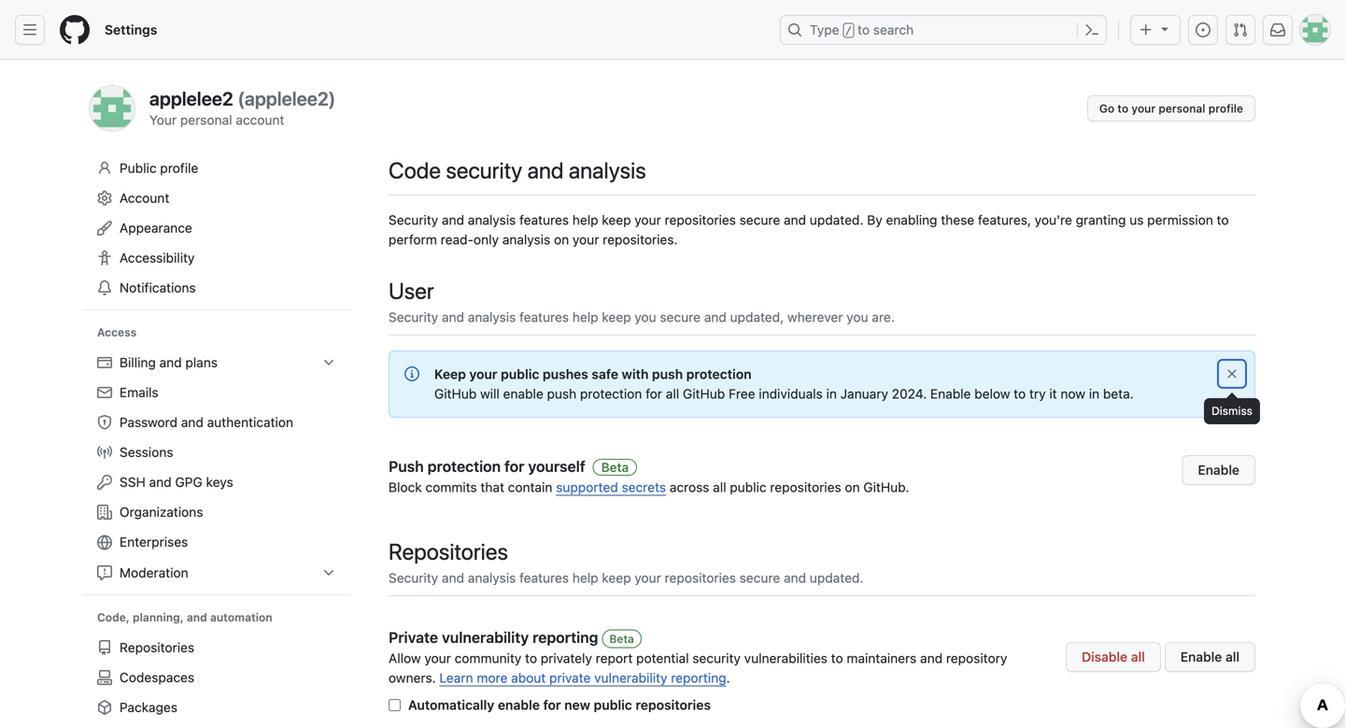 Task type: describe. For each thing, give the bounding box(es) containing it.
repositories for repositories
[[120, 640, 195, 655]]

analysis up the only
[[468, 212, 516, 228]]

learn
[[440, 670, 474, 686]]

access list
[[90, 348, 344, 588]]

free
[[729, 386, 756, 401]]

password
[[120, 414, 178, 430]]

enable inside keep your public pushes safe with push protection github will enable push protection for all github free individuals in january 2024. enable below to try it now in beta.
[[931, 386, 971, 401]]

repo image
[[97, 640, 112, 655]]

info image
[[405, 366, 420, 381]]

more
[[477, 670, 508, 686]]

enable for enable all
[[1181, 649, 1223, 664]]

issue opened image
[[1196, 22, 1211, 37]]

notifications image
[[1271, 22, 1286, 37]]

safe
[[592, 366, 619, 382]]

notifications link
[[90, 273, 344, 303]]

organizations link
[[90, 497, 344, 527]]

all inside "button"
[[1132, 649, 1146, 664]]

go to your personal profile link
[[1088, 95, 1256, 121]]

gear image
[[97, 191, 112, 206]]

(applelee2)
[[238, 87, 336, 109]]

appearance link
[[90, 213, 344, 243]]

settings link
[[97, 15, 165, 45]]

now
[[1061, 386, 1086, 401]]

packages link
[[90, 693, 344, 722]]

potential
[[637, 650, 689, 666]]

password and authentication link
[[90, 407, 344, 437]]

beta.
[[1104, 386, 1134, 401]]

package image
[[97, 700, 112, 715]]

1 github from the left
[[435, 386, 477, 401]]

all inside button
[[1226, 649, 1240, 664]]

gpg
[[175, 474, 203, 490]]

2 horizontal spatial protection
[[687, 366, 752, 382]]

billing and plans
[[120, 355, 218, 370]]

across
[[670, 479, 710, 495]]

features for user
[[520, 309, 569, 325]]

billing and plans button
[[90, 348, 344, 378]]

your inside repositories security and analysis features help keep your repositories secure and updated.
[[635, 570, 662, 586]]

wherever
[[788, 309, 843, 325]]

ssh
[[120, 474, 146, 490]]

repositories left github.
[[770, 479, 842, 495]]

secure for security
[[740, 212, 781, 228]]

1 horizontal spatial reporting
[[671, 670, 727, 686]]

0 vertical spatial vulnerability
[[442, 629, 529, 646]]

codespaces link
[[90, 663, 344, 693]]

mail image
[[97, 385, 112, 400]]

billing
[[120, 355, 156, 370]]

bell image
[[97, 280, 112, 295]]

1 you from the left
[[635, 309, 657, 325]]

code, planning, and automation list
[[90, 633, 344, 728]]

by
[[868, 212, 883, 228]]

github.
[[864, 479, 910, 495]]

moderation
[[120, 565, 188, 580]]

repositories.
[[603, 232, 678, 247]]

account
[[236, 112, 284, 128]]

push protection for yourself
[[389, 457, 589, 475]]

0 horizontal spatial reporting
[[533, 629, 599, 646]]

are.
[[872, 309, 895, 325]]

it
[[1050, 386, 1058, 401]]

your inside allow your community to privately report potential security vulnerabilities to maintainers and repository owners.
[[425, 650, 451, 666]]

all inside keep your public pushes safe with push protection github will enable push protection for all github free individuals in january 2024. enable below to try it now in beta.
[[666, 386, 680, 401]]

perform
[[389, 232, 437, 247]]

january
[[841, 386, 889, 401]]

packages
[[120, 700, 178, 715]]

commits
[[426, 479, 477, 495]]

allow your community to privately report potential security vulnerabilities to maintainers and repository owners.
[[389, 650, 1008, 686]]

code
[[389, 157, 441, 183]]

codespaces image
[[97, 670, 112, 685]]

personal for (applelee2)
[[180, 112, 232, 128]]

for for new
[[544, 697, 561, 713]]

user
[[389, 278, 434, 304]]

homepage image
[[60, 15, 90, 45]]

applelee2
[[150, 87, 233, 109]]

your right go
[[1132, 102, 1156, 115]]

learn more about private vulnerability reporting .
[[440, 670, 730, 686]]

key image
[[97, 475, 112, 490]]

security for repositories
[[389, 570, 439, 586]]

repositories link
[[90, 633, 344, 663]]

public profile link
[[90, 153, 344, 183]]

only
[[474, 232, 499, 247]]

features for repositories
[[520, 570, 569, 586]]

planning,
[[133, 611, 184, 624]]

.
[[727, 670, 730, 686]]

supported secrets link
[[556, 479, 666, 495]]

command palette image
[[1085, 22, 1100, 37]]

emails
[[120, 385, 159, 400]]

code security and analysis
[[389, 157, 647, 183]]

person image
[[97, 161, 112, 176]]

public profile
[[120, 160, 198, 176]]

enable for enable button on the bottom right
[[1199, 462, 1240, 478]]

account
[[120, 190, 169, 206]]

0 vertical spatial profile
[[1209, 102, 1244, 115]]

organization image
[[97, 505, 112, 520]]

your inside keep your public pushes safe with push protection github will enable push protection for all github free individuals in january 2024. enable below to try it now in beta.
[[470, 366, 498, 382]]

read-
[[441, 232, 474, 247]]

globe image
[[97, 535, 112, 550]]

0 vertical spatial security
[[446, 157, 523, 183]]

secrets
[[622, 479, 666, 495]]

plans
[[185, 355, 218, 370]]

try
[[1030, 386, 1046, 401]]

pushes
[[543, 366, 589, 382]]

to right /
[[858, 22, 870, 37]]

analysis for repositories security and analysis features help keep your repositories secure and updated.
[[468, 570, 516, 586]]

analysis for code security and analysis
[[569, 157, 647, 183]]

these
[[941, 212, 975, 228]]

type
[[810, 22, 840, 37]]

0 vertical spatial beta
[[602, 460, 629, 475]]

codespaces
[[120, 670, 195, 685]]

repositories down allow your community to privately report potential security vulnerabilities to maintainers and repository owners.
[[636, 697, 711, 713]]

ssh and gpg keys
[[120, 474, 233, 490]]

accessibility
[[120, 250, 195, 265]]

for for yourself
[[505, 457, 525, 475]]

account link
[[90, 183, 344, 213]]

for inside keep your public pushes safe with push protection github will enable push protection for all github free individuals in january 2024. enable below to try it now in beta.
[[646, 386, 663, 401]]

security and analysis features help keep your repositories secure and updated. by enabling these features, you're granting us permission to perform read-only analysis on your  repositories.
[[389, 212, 1230, 247]]

block
[[389, 479, 422, 495]]

moderation button
[[90, 558, 344, 588]]

search
[[874, 22, 914, 37]]

updated. inside security and analysis features help keep your repositories secure and updated. by enabling these features, you're granting us permission to perform read-only analysis on your  repositories.
[[810, 212, 864, 228]]

enable button
[[1183, 455, 1256, 485]]

2 you from the left
[[847, 309, 869, 325]]

contain
[[508, 479, 553, 495]]

automatically
[[408, 697, 495, 713]]

keep your public pushes safe with push protection github will enable push protection for all github free individuals in january 2024. enable below to try it now in beta.
[[435, 366, 1134, 401]]

to left maintainers
[[832, 650, 844, 666]]

automation
[[210, 611, 273, 624]]

us
[[1130, 212, 1144, 228]]

notifications
[[120, 280, 196, 295]]



Task type: vqa. For each thing, say whether or not it's contained in the screenshot.
Add Or Remove Reactions image
no



Task type: locate. For each thing, give the bounding box(es) containing it.
2 github from the left
[[683, 386, 725, 401]]

repositories down commits
[[389, 538, 508, 564]]

features up pushes
[[520, 309, 569, 325]]

private
[[389, 629, 438, 646]]

1 vertical spatial security
[[693, 650, 741, 666]]

disable all
[[1082, 649, 1146, 664]]

you left are.
[[847, 309, 869, 325]]

code, planning, and automation
[[97, 611, 273, 624]]

repositories up the potential
[[665, 570, 736, 586]]

triangle down image
[[1158, 21, 1173, 36]]

help up safe
[[573, 309, 599, 325]]

analysis up will
[[468, 309, 516, 325]]

that
[[481, 479, 505, 495]]

in left january
[[827, 386, 837, 401]]

1 help from the top
[[573, 212, 599, 228]]

push down pushes
[[547, 386, 577, 401]]

updated. up maintainers
[[810, 570, 864, 586]]

2 keep from the top
[[602, 309, 631, 325]]

in right now
[[1090, 386, 1100, 401]]

features,
[[978, 212, 1032, 228]]

reporting down the potential
[[671, 670, 727, 686]]

password and authentication
[[120, 414, 293, 430]]

security up the only
[[446, 157, 523, 183]]

in
[[827, 386, 837, 401], [1090, 386, 1100, 401]]

updated. left by
[[810, 212, 864, 228]]

1 features from the top
[[520, 212, 569, 228]]

automatically enable for new public repositories
[[408, 697, 711, 713]]

1 vertical spatial vulnerability
[[595, 670, 668, 686]]

security inside user security and analysis features help keep you secure and updated, wherever you are.
[[389, 309, 439, 325]]

to left try
[[1014, 386, 1026, 401]]

your up repositories. at top
[[635, 212, 662, 228]]

help up privately
[[573, 570, 599, 586]]

2 help from the top
[[573, 309, 599, 325]]

profile
[[1209, 102, 1244, 115], [160, 160, 198, 176]]

you
[[635, 309, 657, 325], [847, 309, 869, 325]]

public
[[120, 160, 157, 176]]

2 vertical spatial protection
[[428, 457, 501, 475]]

git pull request image
[[1234, 22, 1249, 37]]

go
[[1100, 102, 1115, 115]]

0 horizontal spatial security
[[446, 157, 523, 183]]

help inside repositories security and analysis features help keep your repositories secure and updated.
[[573, 570, 599, 586]]

personal right go
[[1159, 102, 1206, 115]]

features inside repositories security and analysis features help keep your repositories secure and updated.
[[520, 570, 569, 586]]

for
[[646, 386, 663, 401], [505, 457, 525, 475], [544, 697, 561, 713]]

analysis right the only
[[503, 232, 551, 247]]

below
[[975, 386, 1011, 401]]

to inside go to your personal profile link
[[1118, 102, 1129, 115]]

for up contain
[[505, 457, 525, 475]]

1 horizontal spatial personal
[[1159, 102, 1206, 115]]

0 vertical spatial enable
[[503, 386, 544, 401]]

0 horizontal spatial for
[[505, 457, 525, 475]]

repositories up repositories. at top
[[665, 212, 736, 228]]

3 security from the top
[[389, 570, 439, 586]]

0 vertical spatial public
[[501, 366, 540, 382]]

accessibility link
[[90, 243, 344, 273]]

public right across on the bottom of page
[[730, 479, 767, 495]]

1 vertical spatial public
[[730, 479, 767, 495]]

enterprises
[[120, 534, 188, 550]]

help
[[573, 212, 599, 228], [573, 309, 599, 325], [573, 570, 599, 586]]

ssh and gpg keys link
[[90, 467, 344, 497]]

2 security from the top
[[389, 309, 439, 325]]

repositories security and analysis features help keep your repositories secure and updated.
[[389, 538, 864, 586]]

enable all
[[1181, 649, 1240, 664]]

help inside security and analysis features help keep your repositories secure and updated. by enabling these features, you're granting us permission to perform read-only analysis on your  repositories.
[[573, 212, 599, 228]]

1 horizontal spatial you
[[847, 309, 869, 325]]

to up about
[[525, 650, 537, 666]]

for down with
[[646, 386, 663, 401]]

analysis up private vulnerability reporting beta
[[468, 570, 516, 586]]

0 horizontal spatial in
[[827, 386, 837, 401]]

2 vertical spatial security
[[389, 570, 439, 586]]

beta
[[602, 460, 629, 475], [610, 632, 634, 645]]

2 horizontal spatial public
[[730, 479, 767, 495]]

privately
[[541, 650, 592, 666]]

will
[[480, 386, 500, 401]]

enable
[[931, 386, 971, 401], [1199, 462, 1240, 478], [1181, 649, 1223, 664]]

personal down "applelee2" on the top of page
[[180, 112, 232, 128]]

keep inside user security and analysis features help keep you secure and updated, wherever you are.
[[602, 309, 631, 325]]

2 features from the top
[[520, 309, 569, 325]]

2 horizontal spatial for
[[646, 386, 663, 401]]

keep inside security and analysis features help keep your repositories secure and updated. by enabling these features, you're granting us permission to perform read-only analysis on your  repositories.
[[602, 212, 631, 228]]

github down keep
[[435, 386, 477, 401]]

emails link
[[90, 378, 344, 407]]

type / to search
[[810, 22, 914, 37]]

1 vertical spatial beta
[[610, 632, 634, 645]]

1 vertical spatial security
[[389, 309, 439, 325]]

analysis up repositories. at top
[[569, 157, 647, 183]]

0 vertical spatial repositories
[[389, 538, 508, 564]]

community
[[455, 650, 522, 666]]

github
[[435, 386, 477, 401], [683, 386, 725, 401]]

2 in from the left
[[1090, 386, 1100, 401]]

security down user
[[389, 309, 439, 325]]

beta up report
[[610, 632, 634, 645]]

0 vertical spatial reporting
[[533, 629, 599, 646]]

updated. inside repositories security and analysis features help keep your repositories secure and updated.
[[810, 570, 864, 586]]

help inside user security and analysis features help keep you secure and updated, wherever you are.
[[573, 309, 599, 325]]

public right the "new"
[[594, 697, 633, 713]]

enabling
[[886, 212, 938, 228]]

0 vertical spatial security
[[389, 212, 439, 228]]

go to your personal profile
[[1100, 102, 1244, 115]]

keep up report
[[602, 570, 631, 586]]

0 horizontal spatial vulnerability
[[442, 629, 529, 646]]

appearance
[[120, 220, 192, 236]]

on inside security and analysis features help keep your repositories secure and updated. by enabling these features, you're granting us permission to perform read-only analysis on your  repositories.
[[554, 232, 569, 247]]

1 vertical spatial keep
[[602, 309, 631, 325]]

your up will
[[470, 366, 498, 382]]

enable right will
[[503, 386, 544, 401]]

0 horizontal spatial protection
[[428, 457, 501, 475]]

0 horizontal spatial personal
[[180, 112, 232, 128]]

1 vertical spatial enable
[[498, 697, 540, 713]]

1 horizontal spatial push
[[652, 366, 683, 382]]

updated,
[[730, 309, 784, 325]]

with
[[622, 366, 649, 382]]

1 security from the top
[[389, 212, 439, 228]]

about
[[511, 670, 546, 686]]

personal for to
[[1159, 102, 1206, 115]]

vulnerability down report
[[595, 670, 668, 686]]

keep
[[602, 212, 631, 228], [602, 309, 631, 325], [602, 570, 631, 586]]

for left the "new"
[[544, 697, 561, 713]]

security up perform
[[389, 212, 439, 228]]

and inside allow your community to privately report potential security vulnerabilities to maintainers and repository owners.
[[921, 650, 943, 666]]

granting
[[1076, 212, 1127, 228]]

repositories inside repositories security and analysis features help keep your repositories secure and updated.
[[389, 538, 508, 564]]

user security and analysis features help keep you secure and updated, wherever you are.
[[389, 278, 895, 325]]

0 vertical spatial for
[[646, 386, 663, 401]]

help for user
[[573, 309, 599, 325]]

0 vertical spatial features
[[520, 212, 569, 228]]

security up private
[[389, 570, 439, 586]]

repositories up codespaces at the bottom of the page
[[120, 640, 195, 655]]

push
[[389, 457, 424, 475]]

security up the .
[[693, 650, 741, 666]]

protection up free
[[687, 366, 752, 382]]

1 horizontal spatial vulnerability
[[595, 670, 668, 686]]

3 help from the top
[[573, 570, 599, 586]]

security inside security and analysis features help keep your repositories secure and updated. by enabling these features, you're granting us permission to perform read-only analysis on your  repositories.
[[389, 212, 439, 228]]

maintainers
[[847, 650, 917, 666]]

protection down safe
[[580, 386, 642, 401]]

public inside keep your public pushes safe with push protection github will enable push protection for all github free individuals in january 2024. enable below to try it now in beta.
[[501, 366, 540, 382]]

1 horizontal spatial security
[[693, 650, 741, 666]]

3 features from the top
[[520, 570, 569, 586]]

broadcast image
[[97, 445, 112, 460]]

your up the potential
[[635, 570, 662, 586]]

2 vertical spatial keep
[[602, 570, 631, 586]]

features up private vulnerability reporting beta
[[520, 570, 569, 586]]

security inside allow your community to privately report potential security vulnerabilities to maintainers and repository owners.
[[693, 650, 741, 666]]

authentication
[[207, 414, 293, 430]]

0 vertical spatial on
[[554, 232, 569, 247]]

1 vertical spatial repositories
[[120, 640, 195, 655]]

supported
[[556, 479, 618, 495]]

repositories inside security and analysis features help keep your repositories secure and updated. by enabling these features, you're granting us permission to perform read-only analysis on your  repositories.
[[665, 212, 736, 228]]

features inside security and analysis features help keep your repositories secure and updated. by enabling these features, you're granting us permission to perform read-only analysis on your  repositories.
[[520, 212, 569, 228]]

2 vertical spatial enable
[[1181, 649, 1223, 664]]

paintbrush image
[[97, 221, 112, 236]]

feature release label: beta element
[[593, 459, 638, 476]]

1 vertical spatial protection
[[580, 386, 642, 401]]

profile right public
[[160, 160, 198, 176]]

1 vertical spatial for
[[505, 457, 525, 475]]

organizations
[[120, 504, 203, 520]]

security inside repositories security and analysis features help keep your repositories secure and updated.
[[389, 570, 439, 586]]

Automatically enable for new public repositories checkbox
[[389, 699, 401, 711]]

beta inside private vulnerability reporting beta
[[610, 632, 634, 645]]

sessions
[[120, 444, 173, 460]]

shield lock image
[[97, 415, 112, 430]]

1 vertical spatial reporting
[[671, 670, 727, 686]]

enable all button
[[1165, 642, 1256, 672]]

analysis for user security and analysis features help keep you secure and updated, wherever you are.
[[468, 309, 516, 325]]

0 vertical spatial help
[[573, 212, 599, 228]]

help for repositories
[[573, 570, 599, 586]]

repositories inside the code, planning, and automation list
[[120, 640, 195, 655]]

secure inside user security and analysis features help keep you secure and updated, wherever you are.
[[660, 309, 701, 325]]

0 vertical spatial secure
[[740, 212, 781, 228]]

personal
[[1159, 102, 1206, 115], [180, 112, 232, 128]]

1 horizontal spatial for
[[544, 697, 561, 713]]

2 vertical spatial public
[[594, 697, 633, 713]]

accessibility image
[[97, 250, 112, 265]]

security for user
[[389, 309, 439, 325]]

0 horizontal spatial you
[[635, 309, 657, 325]]

2 vertical spatial help
[[573, 570, 599, 586]]

1 vertical spatial on
[[845, 479, 860, 495]]

keep
[[435, 366, 466, 382]]

permission
[[1148, 212, 1214, 228]]

yourself
[[528, 457, 586, 475]]

1 horizontal spatial github
[[683, 386, 725, 401]]

help down code security and analysis
[[573, 212, 599, 228]]

0 horizontal spatial public
[[501, 366, 540, 382]]

1 horizontal spatial on
[[845, 479, 860, 495]]

disable all button
[[1066, 642, 1161, 672]]

2 updated. from the top
[[810, 570, 864, 586]]

reporting
[[533, 629, 599, 646], [671, 670, 727, 686]]

0 vertical spatial keep
[[602, 212, 631, 228]]

allow
[[389, 650, 421, 666]]

2 vertical spatial secure
[[740, 570, 781, 586]]

github left free
[[683, 386, 725, 401]]

keep for user
[[602, 309, 631, 325]]

analysis inside user security and analysis features help keep you secure and updated, wherever you are.
[[468, 309, 516, 325]]

1 keep from the top
[[602, 212, 631, 228]]

public left pushes
[[501, 366, 540, 382]]

1 horizontal spatial in
[[1090, 386, 1100, 401]]

keep up safe
[[602, 309, 631, 325]]

vulnerability up community
[[442, 629, 529, 646]]

keep up repositories. at top
[[602, 212, 631, 228]]

secure inside security and analysis features help keep your repositories secure and updated. by enabling these features, you're granting us permission to perform read-only analysis on your  repositories.
[[740, 212, 781, 228]]

1 vertical spatial features
[[520, 309, 569, 325]]

reporting up privately
[[533, 629, 599, 646]]

profile down git pull request icon
[[1209, 102, 1244, 115]]

2 vertical spatial for
[[544, 697, 561, 713]]

3 keep from the top
[[602, 570, 631, 586]]

2 vertical spatial features
[[520, 570, 569, 586]]

keep for repositories
[[602, 570, 631, 586]]

/
[[846, 24, 852, 37]]

new
[[565, 697, 591, 713]]

1 vertical spatial updated.
[[810, 570, 864, 586]]

security
[[446, 157, 523, 183], [693, 650, 741, 666]]

1 vertical spatial push
[[547, 386, 577, 401]]

enable down about
[[498, 697, 540, 713]]

secure for user
[[660, 309, 701, 325]]

access
[[97, 326, 137, 339]]

to inside security and analysis features help keep your repositories secure and updated. by enabling these features, you're granting us permission to perform read-only analysis on your  repositories.
[[1217, 212, 1230, 228]]

0 horizontal spatial github
[[435, 386, 477, 401]]

1 vertical spatial profile
[[160, 160, 198, 176]]

plus image
[[1139, 22, 1154, 37]]

tooltip
[[1205, 398, 1261, 424]]

individuals
[[759, 386, 823, 401]]

block commits that contain supported secrets across all public repositories on github.
[[389, 479, 910, 495]]

1 vertical spatial secure
[[660, 309, 701, 325]]

beta up supported secrets link
[[602, 460, 629, 475]]

private vulnerability reporting beta
[[389, 629, 634, 646]]

x image
[[1225, 366, 1240, 381]]

2024.
[[892, 386, 927, 401]]

you up with
[[635, 309, 657, 325]]

repositories inside repositories security and analysis features help keep your repositories secure and updated.
[[665, 570, 736, 586]]

on left github.
[[845, 479, 860, 495]]

0 vertical spatial updated.
[[810, 212, 864, 228]]

report
[[596, 650, 633, 666]]

you're
[[1035, 212, 1073, 228]]

repositories for repositories security and analysis features help keep your repositories secure and updated.
[[389, 538, 508, 564]]

1 in from the left
[[827, 386, 837, 401]]

analysis
[[569, 157, 647, 183], [468, 212, 516, 228], [503, 232, 551, 247], [468, 309, 516, 325], [468, 570, 516, 586]]

your
[[150, 112, 177, 128]]

0 horizontal spatial repositories
[[120, 640, 195, 655]]

settings
[[105, 22, 157, 37]]

features down code security and analysis
[[520, 212, 569, 228]]

applelee2 (applelee2) your personal account
[[150, 87, 336, 128]]

your up learn
[[425, 650, 451, 666]]

and inside 'dropdown button'
[[159, 355, 182, 370]]

0 horizontal spatial push
[[547, 386, 577, 401]]

your left repositories. at top
[[573, 232, 599, 247]]

on right the only
[[554, 232, 569, 247]]

features inside user security and analysis features help keep you secure and updated, wherever you are.
[[520, 309, 569, 325]]

1 vertical spatial help
[[573, 309, 599, 325]]

0 horizontal spatial on
[[554, 232, 569, 247]]

push right with
[[652, 366, 683, 382]]

keep inside repositories security and analysis features help keep your repositories secure and updated.
[[602, 570, 631, 586]]

to inside keep your public pushes safe with push protection github will enable push protection for all github free individuals in january 2024. enable below to try it now in beta.
[[1014, 386, 1026, 401]]

secure inside repositories security and analysis features help keep your repositories secure and updated.
[[740, 570, 781, 586]]

1 horizontal spatial public
[[594, 697, 633, 713]]

to right go
[[1118, 102, 1129, 115]]

vulnerability
[[442, 629, 529, 646], [595, 670, 668, 686]]

all
[[666, 386, 680, 401], [713, 479, 727, 495], [1132, 649, 1146, 664], [1226, 649, 1240, 664]]

vulnerabilities
[[745, 650, 828, 666]]

0 horizontal spatial profile
[[160, 160, 198, 176]]

to right permission
[[1217, 212, 1230, 228]]

repositories
[[665, 212, 736, 228], [770, 479, 842, 495], [665, 570, 736, 586], [636, 697, 711, 713]]

1 horizontal spatial profile
[[1209, 102, 1244, 115]]

@applelee2 image
[[90, 86, 135, 131]]

1 horizontal spatial protection
[[580, 386, 642, 401]]

0 vertical spatial push
[[652, 366, 683, 382]]

repository
[[947, 650, 1008, 666]]

enable inside keep your public pushes safe with push protection github will enable push protection for all github free individuals in january 2024. enable below to try it now in beta.
[[503, 386, 544, 401]]

analysis inside repositories security and analysis features help keep your repositories secure and updated.
[[468, 570, 516, 586]]

0 vertical spatial enable
[[931, 386, 971, 401]]

personal inside applelee2 (applelee2) your personal account
[[180, 112, 232, 128]]

1 updated. from the top
[[810, 212, 864, 228]]

code,
[[97, 611, 130, 624]]

keys
[[206, 474, 233, 490]]

protection up commits
[[428, 457, 501, 475]]

features
[[520, 212, 569, 228], [520, 309, 569, 325], [520, 570, 569, 586]]

0 vertical spatial protection
[[687, 366, 752, 382]]

1 horizontal spatial repositories
[[389, 538, 508, 564]]

1 vertical spatial enable
[[1199, 462, 1240, 478]]



